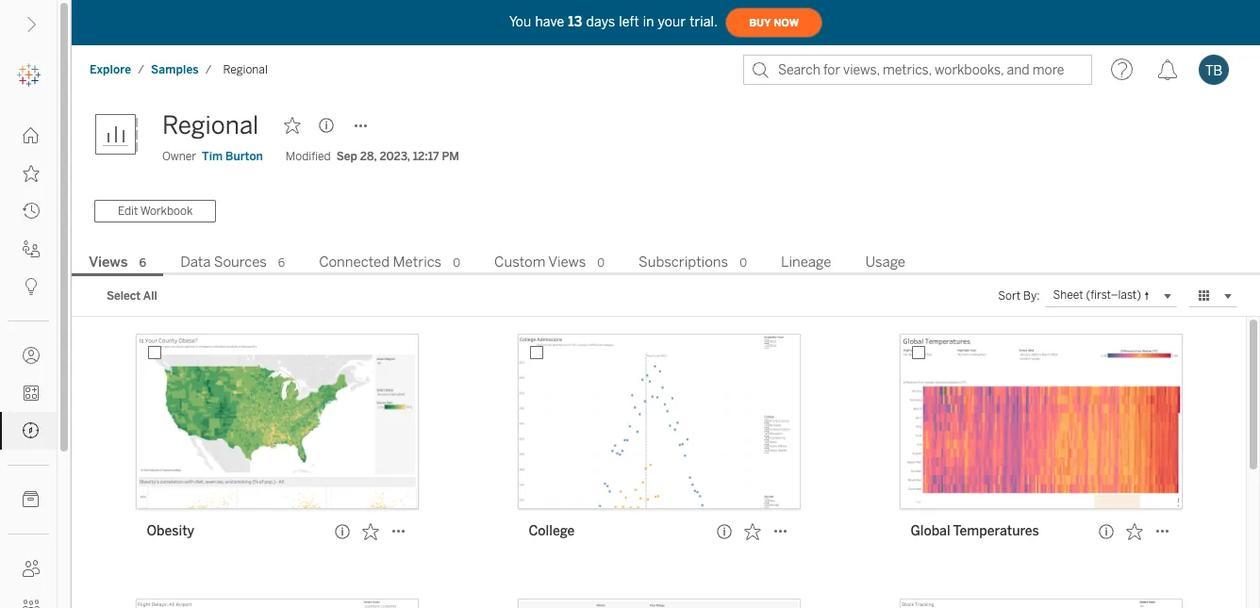 Task type: locate. For each thing, give the bounding box(es) containing it.
regional
[[223, 63, 268, 76], [162, 110, 259, 141]]

28,
[[360, 150, 377, 163]]

1 horizontal spatial views
[[549, 254, 586, 271]]

by:
[[1024, 290, 1040, 303]]

0 horizontal spatial views
[[89, 254, 128, 271]]

2 6 from the left
[[278, 257, 285, 270]]

select all button
[[94, 285, 170, 308]]

buy now
[[749, 17, 799, 29]]

6
[[139, 257, 146, 270], [278, 257, 285, 270]]

3 0 from the left
[[740, 257, 747, 270]]

owner
[[162, 150, 196, 163]]

you
[[509, 14, 532, 30]]

2 0 from the left
[[597, 257, 605, 270]]

1 horizontal spatial /
[[205, 63, 212, 76]]

grid view image
[[1196, 288, 1213, 305]]

recommendations image
[[23, 278, 40, 295]]

/ right explore link
[[138, 63, 144, 76]]

lineage
[[781, 254, 832, 271]]

recents image
[[23, 203, 40, 220]]

pm
[[442, 150, 460, 163]]

now
[[774, 17, 799, 29]]

personal space image
[[23, 347, 40, 364]]

6 for views
[[139, 257, 146, 270]]

regional element
[[218, 63, 273, 76]]

/ right samples
[[205, 63, 212, 76]]

global
[[911, 524, 951, 540]]

data sources
[[180, 254, 267, 271]]

1 / from the left
[[138, 63, 144, 76]]

users image
[[23, 560, 40, 577]]

views up select
[[89, 254, 128, 271]]

trial.
[[690, 14, 718, 30]]

0 right subscriptions
[[740, 257, 747, 270]]

custom
[[494, 254, 546, 271]]

0
[[453, 257, 460, 270], [597, 257, 605, 270], [740, 257, 747, 270]]

samples
[[151, 63, 199, 76]]

regional up tim
[[162, 110, 259, 141]]

1 horizontal spatial 6
[[278, 257, 285, 270]]

buy now button
[[726, 8, 823, 38]]

samples link
[[150, 62, 200, 77]]

6 up all
[[139, 257, 146, 270]]

views right custom
[[549, 254, 586, 271]]

1 6 from the left
[[139, 257, 146, 270]]

shared with me image
[[23, 241, 40, 258]]

tim
[[202, 150, 223, 163]]

1 0 from the left
[[453, 257, 460, 270]]

1 horizontal spatial 0
[[597, 257, 605, 270]]

tim burton link
[[202, 148, 263, 165]]

workbook image
[[94, 107, 151, 163]]

0 right custom views
[[597, 257, 605, 270]]

sub-spaces tab list
[[72, 252, 1261, 276]]

have
[[535, 14, 565, 30]]

days
[[586, 14, 615, 30]]

explore image
[[23, 423, 40, 440]]

custom views
[[494, 254, 586, 271]]

workbook
[[140, 205, 193, 218]]

0 horizontal spatial /
[[138, 63, 144, 76]]

home image
[[23, 127, 40, 144]]

6 right sources
[[278, 257, 285, 270]]

metrics
[[393, 254, 442, 271]]

college
[[529, 524, 575, 540]]

0 right metrics
[[453, 257, 460, 270]]

2 horizontal spatial 0
[[740, 257, 747, 270]]

temperatures
[[953, 524, 1040, 540]]

/
[[138, 63, 144, 76], [205, 63, 212, 76]]

edit
[[118, 205, 138, 218]]

obesity
[[147, 524, 194, 540]]

explore
[[90, 63, 131, 76]]

regional right samples "link"
[[223, 63, 268, 76]]

global temperatures
[[911, 524, 1040, 540]]

select all
[[107, 290, 157, 303]]

1 vertical spatial regional
[[162, 110, 259, 141]]

0 horizontal spatial 6
[[139, 257, 146, 270]]

0 horizontal spatial 0
[[453, 257, 460, 270]]

all
[[143, 290, 157, 303]]

owner tim burton
[[162, 150, 263, 163]]

views
[[89, 254, 128, 271], [549, 254, 586, 271]]



Task type: describe. For each thing, give the bounding box(es) containing it.
0 for views
[[597, 257, 605, 270]]

main navigation. press the up and down arrow keys to access links. element
[[0, 117, 57, 609]]

burton
[[226, 150, 263, 163]]

6 for data sources
[[278, 257, 285, 270]]

explore link
[[89, 62, 132, 77]]

regional inside main content
[[162, 110, 259, 141]]

select
[[107, 290, 141, 303]]

1 views from the left
[[89, 254, 128, 271]]

2 / from the left
[[205, 63, 212, 76]]

sep
[[337, 150, 357, 163]]

collections image
[[23, 385, 40, 402]]

left
[[619, 14, 639, 30]]

0 vertical spatial regional
[[223, 63, 268, 76]]

0 for metrics
[[453, 257, 460, 270]]

your
[[658, 14, 686, 30]]

groups image
[[23, 598, 40, 609]]

edit workbook
[[118, 205, 193, 218]]

2 views from the left
[[549, 254, 586, 271]]

in
[[643, 14, 654, 30]]

sort
[[999, 290, 1021, 303]]

regional main content
[[72, 94, 1261, 609]]

2023,
[[380, 150, 410, 163]]

explore / samples /
[[90, 63, 212, 76]]

external assets image
[[23, 492, 40, 509]]

navigation panel element
[[0, 57, 57, 609]]

connected metrics
[[319, 254, 442, 271]]

modified sep 28, 2023, 12:17 pm
[[286, 150, 460, 163]]

you have 13 days left in your trial.
[[509, 14, 718, 30]]

subscriptions
[[639, 254, 729, 271]]

sort by:
[[999, 290, 1040, 303]]

13
[[568, 14, 583, 30]]

favorites image
[[23, 165, 40, 182]]

buy
[[749, 17, 771, 29]]

data
[[180, 254, 211, 271]]

12:17
[[413, 150, 439, 163]]

sources
[[214, 254, 267, 271]]

modified
[[286, 150, 331, 163]]

usage
[[866, 254, 906, 271]]

connected
[[319, 254, 390, 271]]

edit workbook button
[[94, 200, 216, 223]]



Task type: vqa. For each thing, say whether or not it's contained in the screenshot.


